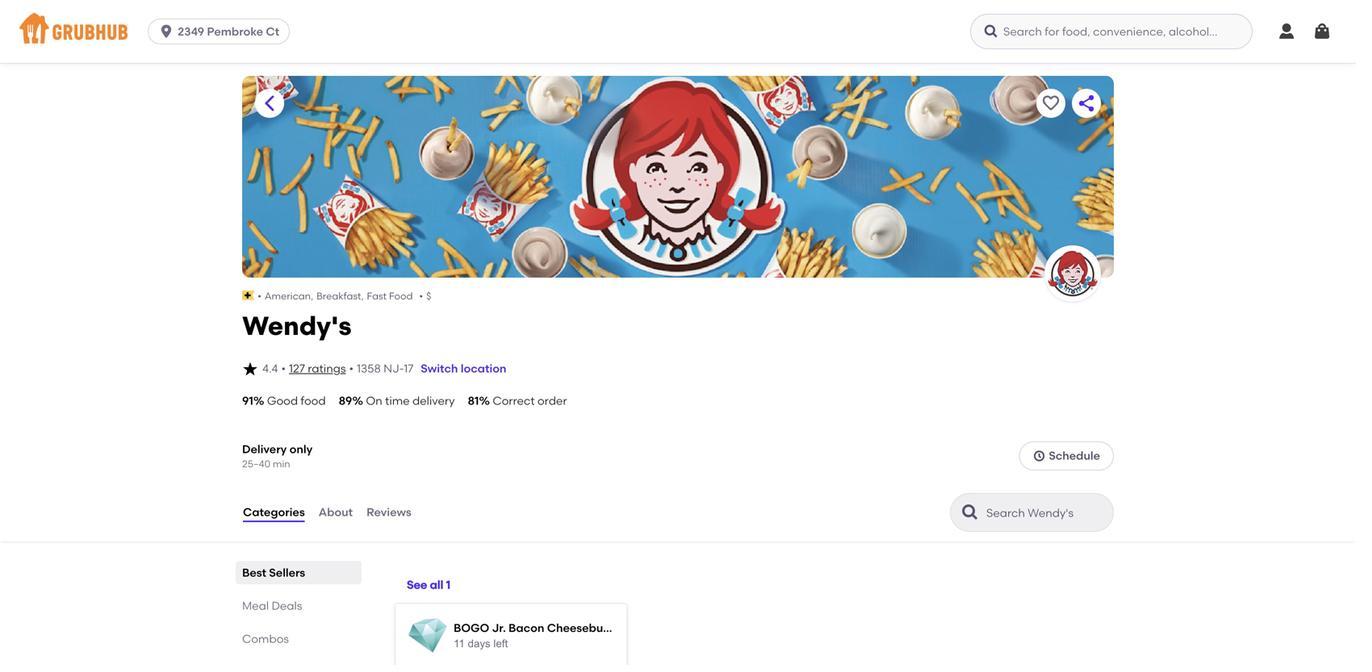 Task type: describe. For each thing, give the bounding box(es) containing it.
bogo
[[454, 621, 489, 635]]

see all 1 button
[[407, 571, 451, 600]]

bacon
[[509, 621, 544, 635]]

4.4
[[262, 362, 278, 376]]

correct
[[493, 394, 535, 408]]

best
[[242, 566, 266, 580]]

min
[[273, 458, 290, 470]]

jr.
[[492, 621, 506, 635]]

wendy's
[[242, 310, 352, 341]]

nj-
[[384, 362, 404, 376]]

fast
[[367, 290, 387, 302]]

location
[[461, 362, 507, 376]]

reviews button
[[366, 483, 412, 542]]

good food
[[267, 394, 326, 408]]

• left 1358
[[349, 362, 354, 376]]

reviews
[[367, 506, 412, 519]]

caret left icon image
[[260, 94, 279, 113]]

delivery
[[412, 394, 455, 408]]

$
[[426, 290, 431, 302]]

1358
[[357, 362, 381, 376]]

switch location button
[[414, 351, 514, 387]]

subscription pass image
[[242, 291, 254, 300]]

4.4 • 127 ratings
[[262, 362, 346, 376]]

switch
[[421, 362, 458, 376]]

save this restaurant image
[[1041, 94, 1061, 113]]

deals
[[272, 599, 302, 613]]

Search Wendy's search field
[[985, 505, 1108, 521]]

food
[[301, 394, 326, 408]]

meal deals
[[242, 599, 302, 613]]

ratings
[[308, 362, 346, 376]]

89
[[339, 394, 352, 408]]

• left $
[[419, 290, 423, 302]]

11
[[454, 638, 465, 650]]

• right subscription pass image
[[258, 290, 261, 302]]

17
[[404, 362, 414, 376]]

ct
[[266, 25, 279, 38]]

• american, breakfast, fast food • $
[[258, 290, 431, 302]]

schedule button
[[1019, 441, 1114, 471]]

save this restaurant button
[[1037, 89, 1066, 118]]

about
[[319, 506, 353, 519]]

25–40
[[242, 458, 270, 470]]



Task type: vqa. For each thing, say whether or not it's contained in the screenshot.
Chicken for Grilled chicken breast, grilled veggies, feta cheese, spicy tomato chutney and lettuce on rosemary ciabatta.
no



Task type: locate. For each thing, give the bounding box(es) containing it.
91
[[242, 394, 253, 408]]

best sellers
[[242, 566, 305, 580]]

categories button
[[242, 483, 306, 542]]

time
[[385, 394, 410, 408]]

main navigation navigation
[[0, 0, 1356, 63]]

breakfast,
[[317, 290, 364, 302]]

correct order
[[493, 394, 567, 408]]

delivery
[[242, 442, 287, 456]]

all
[[430, 578, 443, 592]]

• 1358 nj-17 switch location
[[349, 362, 507, 376]]

delivery only 25–40 min
[[242, 442, 313, 470]]

rewards image
[[408, 617, 447, 655]]

schedule
[[1049, 449, 1100, 463]]

search icon image
[[961, 503, 980, 522]]

svg image left 4.4
[[242, 361, 258, 377]]

2349 pembroke ct button
[[148, 19, 296, 44]]

share icon image
[[1077, 94, 1096, 113]]

2349 pembroke ct
[[178, 25, 279, 38]]

pembroke
[[207, 25, 263, 38]]

1
[[446, 578, 451, 592]]

order
[[538, 394, 567, 408]]

81
[[468, 394, 479, 408]]

svg image
[[158, 23, 174, 40], [242, 361, 258, 377]]

combos
[[242, 632, 289, 646]]

left
[[494, 638, 508, 650]]

american,
[[265, 290, 313, 302]]

about button
[[318, 483, 354, 542]]

1 vertical spatial svg image
[[242, 361, 258, 377]]

2349
[[178, 25, 204, 38]]

only
[[290, 442, 313, 456]]

svg image inside "2349 pembroke ct" 'button'
[[158, 23, 174, 40]]

sellers
[[269, 566, 305, 580]]

bogo jr. bacon cheeseburger 11 days left
[[454, 621, 626, 650]]

categories
[[243, 506, 305, 519]]

svg image
[[1277, 22, 1296, 41], [1313, 22, 1332, 41], [983, 23, 999, 40], [1033, 450, 1046, 462]]

on
[[366, 394, 382, 408]]

good
[[267, 394, 298, 408]]

days
[[468, 638, 491, 650]]

1 horizontal spatial svg image
[[242, 361, 258, 377]]

see
[[407, 578, 427, 592]]

meal
[[242, 599, 269, 613]]

cheeseburger
[[547, 621, 626, 635]]

•
[[258, 290, 261, 302], [419, 290, 423, 302], [281, 362, 286, 376], [349, 362, 354, 376]]

on time delivery
[[366, 394, 455, 408]]

svg image left "2349"
[[158, 23, 174, 40]]

0 vertical spatial svg image
[[158, 23, 174, 40]]

Search for food, convenience, alcohol... search field
[[970, 14, 1253, 49]]

svg image inside schedule 'button'
[[1033, 450, 1046, 462]]

0 horizontal spatial svg image
[[158, 23, 174, 40]]

food
[[389, 290, 413, 302]]

• right 4.4
[[281, 362, 286, 376]]

see all 1
[[407, 578, 451, 592]]

127
[[289, 362, 305, 376]]



